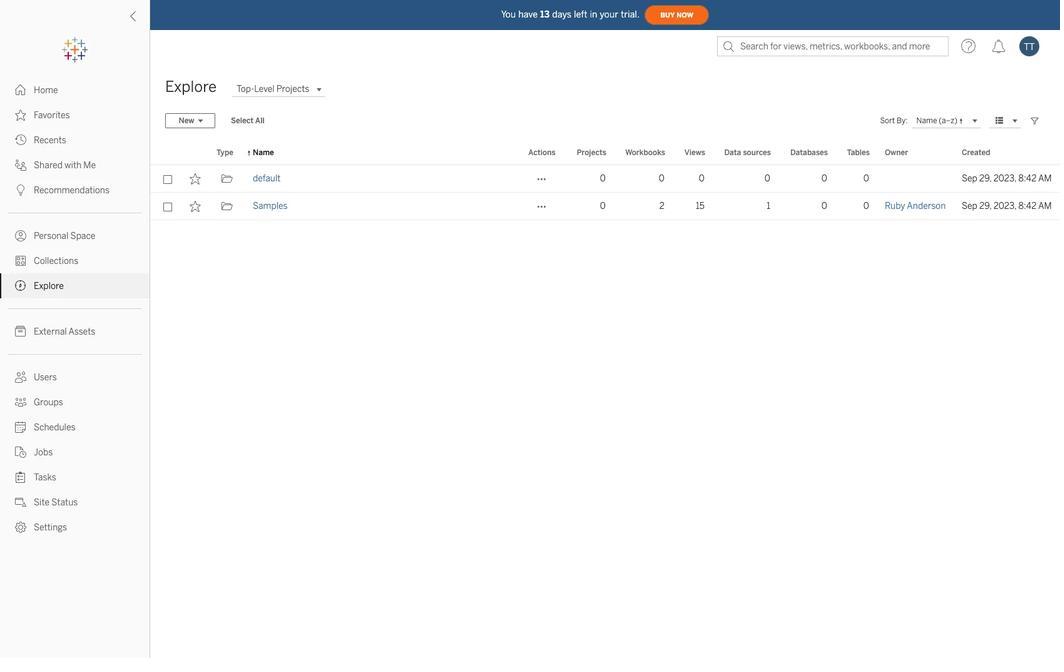 Task type: describe. For each thing, give the bounding box(es) containing it.
sort
[[880, 116, 895, 125]]

now
[[677, 11, 694, 19]]

navigation panel element
[[0, 38, 150, 540]]

by text only_f5he34f image for users
[[15, 372, 26, 383]]

29, for 0
[[979, 173, 992, 184]]

external assets
[[34, 327, 95, 337]]

cell inside row group
[[877, 165, 954, 193]]

2
[[660, 201, 665, 212]]

assets
[[68, 327, 95, 337]]

shared with me
[[34, 160, 96, 171]]

sep for 1
[[962, 201, 978, 212]]

by text only_f5he34f image for tasks
[[15, 472, 26, 483]]

schedules
[[34, 422, 75, 433]]

project image
[[221, 201, 233, 212]]

by text only_f5he34f image for external assets
[[15, 326, 26, 337]]

users
[[34, 372, 57, 383]]

shared with me link
[[0, 153, 150, 178]]

favorites
[[34, 110, 70, 121]]

anderson
[[907, 201, 946, 212]]

recents link
[[0, 128, 150, 153]]

site status link
[[0, 490, 150, 515]]

users link
[[0, 365, 150, 390]]

sort by:
[[880, 116, 908, 125]]

jobs link
[[0, 440, 150, 465]]

sep 29, 2023, 8:42 am for 0
[[962, 173, 1052, 184]]

2023, for 0
[[994, 173, 1017, 184]]

personal
[[34, 231, 68, 242]]

data sources
[[724, 148, 771, 157]]

default link
[[253, 165, 281, 193]]

samples
[[253, 201, 288, 212]]

by text only_f5he34f image for shared with me
[[15, 160, 26, 171]]

select
[[231, 116, 254, 125]]

explore link
[[0, 274, 150, 299]]

buy now
[[660, 11, 694, 19]]

groups
[[34, 397, 63, 408]]

am for 0
[[1038, 173, 1052, 184]]

databases
[[790, 148, 828, 157]]

by:
[[897, 116, 908, 125]]

13
[[540, 9, 550, 20]]

select all
[[231, 116, 265, 125]]

me
[[83, 160, 96, 171]]

home
[[34, 85, 58, 96]]

by text only_f5he34f image for collections
[[15, 255, 26, 267]]

home link
[[0, 78, 150, 103]]

all
[[255, 116, 265, 125]]

favorites link
[[0, 103, 150, 128]]

select all button
[[223, 113, 273, 128]]

personal space
[[34, 231, 95, 242]]

external
[[34, 327, 67, 337]]

schedules link
[[0, 415, 150, 440]]

tasks link
[[0, 465, 150, 490]]

list view image
[[994, 115, 1005, 126]]

recommendations
[[34, 185, 110, 196]]

top-level projects
[[237, 84, 309, 95]]

have
[[518, 9, 538, 20]]

by text only_f5he34f image for recommendations
[[15, 185, 26, 196]]

buy now button
[[645, 5, 709, 25]]

explore inside main navigation. press the up and down arrow keys to access links. element
[[34, 281, 64, 292]]

name (a–z) button
[[912, 113, 981, 128]]

2023, for 1
[[994, 201, 1017, 212]]



Task type: vqa. For each thing, say whether or not it's contained in the screenshot.
"Projects"
yes



Task type: locate. For each thing, give the bounding box(es) containing it.
by text only_f5he34f image for recents
[[15, 135, 26, 146]]

created
[[962, 148, 990, 157]]

recents
[[34, 135, 66, 146]]

collections
[[34, 256, 78, 267]]

project image
[[221, 173, 233, 185]]

samples link
[[253, 193, 288, 220]]

site status
[[34, 498, 78, 508]]

2 sep 29, 2023, 8:42 am from the top
[[962, 201, 1052, 212]]

row group
[[150, 165, 1060, 220]]

am for 1
[[1038, 201, 1052, 212]]

by text only_f5he34f image left the users at the left of the page
[[15, 372, 26, 383]]

by text only_f5he34f image for schedules
[[15, 422, 26, 433]]

ruby
[[885, 201, 905, 212]]

name up default
[[253, 148, 274, 157]]

Search for views, metrics, workbooks, and more text field
[[717, 36, 949, 56]]

jobs
[[34, 447, 53, 458]]

name left "(a–z)" at the right of the page
[[917, 116, 937, 125]]

sep 29, 2023, 8:42 am
[[962, 173, 1052, 184], [962, 201, 1052, 212]]

row containing default
[[150, 165, 1060, 193]]

by text only_f5he34f image inside "jobs" link
[[15, 447, 26, 458]]

by text only_f5he34f image
[[15, 84, 26, 96], [15, 135, 26, 146], [15, 255, 26, 267], [15, 326, 26, 337], [15, 372, 26, 383], [15, 497, 26, 508]]

0 horizontal spatial projects
[[277, 84, 309, 95]]

name for name (a–z)
[[917, 116, 937, 125]]

by text only_f5he34f image inside favorites link
[[15, 110, 26, 121]]

8:42 for 1
[[1019, 201, 1037, 212]]

sep 29, 2023, 8:42 am for 1
[[962, 201, 1052, 212]]

trial.
[[621, 9, 640, 20]]

workbooks
[[625, 148, 665, 157]]

by text only_f5he34f image inside settings link
[[15, 522, 26, 533]]

by text only_f5he34f image for groups
[[15, 397, 26, 408]]

your
[[600, 9, 618, 20]]

projects
[[277, 84, 309, 95], [577, 148, 606, 157]]

(a–z)
[[939, 116, 958, 125]]

cell
[[877, 165, 954, 193]]

0 vertical spatial sep
[[962, 173, 978, 184]]

1 vertical spatial 29,
[[979, 201, 992, 212]]

sep right the anderson on the right of page
[[962, 201, 978, 212]]

grid
[[150, 141, 1060, 658]]

2 8:42 from the top
[[1019, 201, 1037, 212]]

sep for 0
[[962, 173, 978, 184]]

name (a–z)
[[917, 116, 958, 125]]

by text only_f5he34f image inside site status link
[[15, 497, 26, 508]]

by text only_f5he34f image inside personal space 'link'
[[15, 230, 26, 242]]

1 vertical spatial projects
[[577, 148, 606, 157]]

settings link
[[0, 515, 150, 540]]

6 by text only_f5he34f image from the top
[[15, 397, 26, 408]]

1 horizontal spatial projects
[[577, 148, 606, 157]]

7 by text only_f5he34f image from the top
[[15, 422, 26, 433]]

0 vertical spatial projects
[[277, 84, 309, 95]]

2 2023, from the top
[[994, 201, 1017, 212]]

by text only_f5he34f image left home
[[15, 84, 26, 96]]

new button
[[165, 113, 215, 128]]

2023,
[[994, 173, 1017, 184], [994, 201, 1017, 212]]

by text only_f5he34f image for personal space
[[15, 230, 26, 242]]

4 by text only_f5he34f image from the top
[[15, 326, 26, 337]]

name for name
[[253, 148, 274, 157]]

explore
[[165, 78, 217, 96], [34, 281, 64, 292]]

9 by text only_f5he34f image from the top
[[15, 472, 26, 483]]

by text only_f5he34f image left site
[[15, 497, 26, 508]]

10 by text only_f5he34f image from the top
[[15, 522, 26, 533]]

1 2023, from the top
[[994, 173, 1017, 184]]

tables
[[847, 148, 870, 157]]

owner
[[885, 148, 908, 157]]

by text only_f5he34f image inside the tasks link
[[15, 472, 26, 483]]

by text only_f5he34f image left recents
[[15, 135, 26, 146]]

explore up new "popup button"
[[165, 78, 217, 96]]

by text only_f5he34f image inside explore link
[[15, 280, 26, 292]]

1 vertical spatial 8:42
[[1019, 201, 1037, 212]]

by text only_f5he34f image inside the users link
[[15, 372, 26, 383]]

with
[[65, 160, 81, 171]]

5 by text only_f5he34f image from the top
[[15, 280, 26, 292]]

1 vertical spatial sep 29, 2023, 8:42 am
[[962, 201, 1052, 212]]

1 row from the top
[[150, 165, 1060, 193]]

tasks
[[34, 473, 56, 483]]

settings
[[34, 523, 67, 533]]

by text only_f5he34f image for favorites
[[15, 110, 26, 121]]

0 vertical spatial explore
[[165, 78, 217, 96]]

actions
[[528, 148, 556, 157]]

by text only_f5he34f image inside home link
[[15, 84, 26, 96]]

by text only_f5he34f image inside recents link
[[15, 135, 26, 146]]

1
[[767, 201, 770, 212]]

top-
[[237, 84, 254, 95]]

external assets link
[[0, 319, 150, 344]]

1 by text only_f5he34f image from the top
[[15, 110, 26, 121]]

8 by text only_f5he34f image from the top
[[15, 447, 26, 458]]

0
[[600, 173, 606, 184], [659, 173, 665, 184], [699, 173, 705, 184], [765, 173, 770, 184], [822, 173, 827, 184], [864, 173, 869, 184], [600, 201, 606, 212], [822, 201, 827, 212], [864, 201, 869, 212]]

by text only_f5he34f image left the external at the left of page
[[15, 326, 26, 337]]

29,
[[979, 173, 992, 184], [979, 201, 992, 212]]

15
[[696, 201, 705, 212]]

space
[[70, 231, 95, 242]]

1 29, from the top
[[979, 173, 992, 184]]

3 by text only_f5he34f image from the top
[[15, 255, 26, 267]]

0 vertical spatial 8:42
[[1019, 173, 1037, 184]]

0 vertical spatial name
[[917, 116, 937, 125]]

default
[[253, 173, 281, 184]]

explore down collections
[[34, 281, 64, 292]]

8:42
[[1019, 173, 1037, 184], [1019, 201, 1037, 212]]

name
[[917, 116, 937, 125], [253, 148, 274, 157]]

1 8:42 from the top
[[1019, 173, 1037, 184]]

4 by text only_f5he34f image from the top
[[15, 230, 26, 242]]

5 by text only_f5he34f image from the top
[[15, 372, 26, 383]]

data
[[724, 148, 741, 157]]

status
[[51, 498, 78, 508]]

site
[[34, 498, 50, 508]]

2 row from the top
[[150, 193, 1060, 220]]

8:42 for 0
[[1019, 173, 1037, 184]]

shared
[[34, 160, 63, 171]]

level
[[254, 84, 275, 95]]

2 sep from the top
[[962, 201, 978, 212]]

in
[[590, 9, 597, 20]]

by text only_f5he34f image inside collections link
[[15, 255, 26, 267]]

2 by text only_f5he34f image from the top
[[15, 160, 26, 171]]

main navigation. press the up and down arrow keys to access links. element
[[0, 78, 150, 540]]

1 sep 29, 2023, 8:42 am from the top
[[962, 173, 1052, 184]]

top-level projects button
[[232, 82, 326, 97]]

name inside dropdown button
[[917, 116, 937, 125]]

collections link
[[0, 248, 150, 274]]

1 by text only_f5he34f image from the top
[[15, 84, 26, 96]]

1 horizontal spatial name
[[917, 116, 937, 125]]

1 vertical spatial explore
[[34, 281, 64, 292]]

sep
[[962, 173, 978, 184], [962, 201, 978, 212]]

by text only_f5he34f image for explore
[[15, 280, 26, 292]]

0 vertical spatial 29,
[[979, 173, 992, 184]]

row group containing default
[[150, 165, 1060, 220]]

1 am from the top
[[1038, 173, 1052, 184]]

6 by text only_f5he34f image from the top
[[15, 497, 26, 508]]

1 vertical spatial am
[[1038, 201, 1052, 212]]

by text only_f5he34f image left collections
[[15, 255, 26, 267]]

buy
[[660, 11, 675, 19]]

0 vertical spatial sep 29, 2023, 8:42 am
[[962, 173, 1052, 184]]

by text only_f5he34f image for home
[[15, 84, 26, 96]]

groups link
[[0, 390, 150, 415]]

by text only_f5he34f image for settings
[[15, 522, 26, 533]]

you have 13 days left in your trial.
[[501, 9, 640, 20]]

by text only_f5he34f image inside 'schedules' link
[[15, 422, 26, 433]]

by text only_f5he34f image
[[15, 110, 26, 121], [15, 160, 26, 171], [15, 185, 26, 196], [15, 230, 26, 242], [15, 280, 26, 292], [15, 397, 26, 408], [15, 422, 26, 433], [15, 447, 26, 458], [15, 472, 26, 483], [15, 522, 26, 533]]

row
[[150, 165, 1060, 193], [150, 193, 1060, 220]]

by text only_f5he34f image for site status
[[15, 497, 26, 508]]

2 by text only_f5he34f image from the top
[[15, 135, 26, 146]]

by text only_f5he34f image inside shared with me link
[[15, 160, 26, 171]]

projects inside top-level projects popup button
[[277, 84, 309, 95]]

personal space link
[[0, 223, 150, 248]]

you
[[501, 9, 516, 20]]

1 horizontal spatial explore
[[165, 78, 217, 96]]

left
[[574, 9, 587, 20]]

am
[[1038, 173, 1052, 184], [1038, 201, 1052, 212]]

new
[[179, 116, 194, 125]]

1 sep from the top
[[962, 173, 978, 184]]

row containing samples
[[150, 193, 1060, 220]]

by text only_f5he34f image inside the recommendations "link"
[[15, 185, 26, 196]]

0 vertical spatial 2023,
[[994, 173, 1017, 184]]

projects right actions
[[577, 148, 606, 157]]

3 by text only_f5he34f image from the top
[[15, 185, 26, 196]]

views
[[685, 148, 705, 157]]

days
[[552, 9, 572, 20]]

29, for 1
[[979, 201, 992, 212]]

projects right level
[[277, 84, 309, 95]]

1 vertical spatial name
[[253, 148, 274, 157]]

1 vertical spatial sep
[[962, 201, 978, 212]]

0 horizontal spatial name
[[253, 148, 274, 157]]

2 29, from the top
[[979, 201, 992, 212]]

by text only_f5he34f image inside groups link
[[15, 397, 26, 408]]

2 am from the top
[[1038, 201, 1052, 212]]

sources
[[743, 148, 771, 157]]

1 vertical spatial 2023,
[[994, 201, 1017, 212]]

0 vertical spatial am
[[1038, 173, 1052, 184]]

by text only_f5he34f image inside external assets link
[[15, 326, 26, 337]]

0 horizontal spatial explore
[[34, 281, 64, 292]]

ruby anderson
[[885, 201, 946, 212]]

ruby anderson link
[[885, 193, 946, 220]]

type
[[217, 148, 233, 157]]

grid containing default
[[150, 141, 1060, 658]]

by text only_f5he34f image for jobs
[[15, 447, 26, 458]]

sep down 'created'
[[962, 173, 978, 184]]

recommendations link
[[0, 178, 150, 203]]



